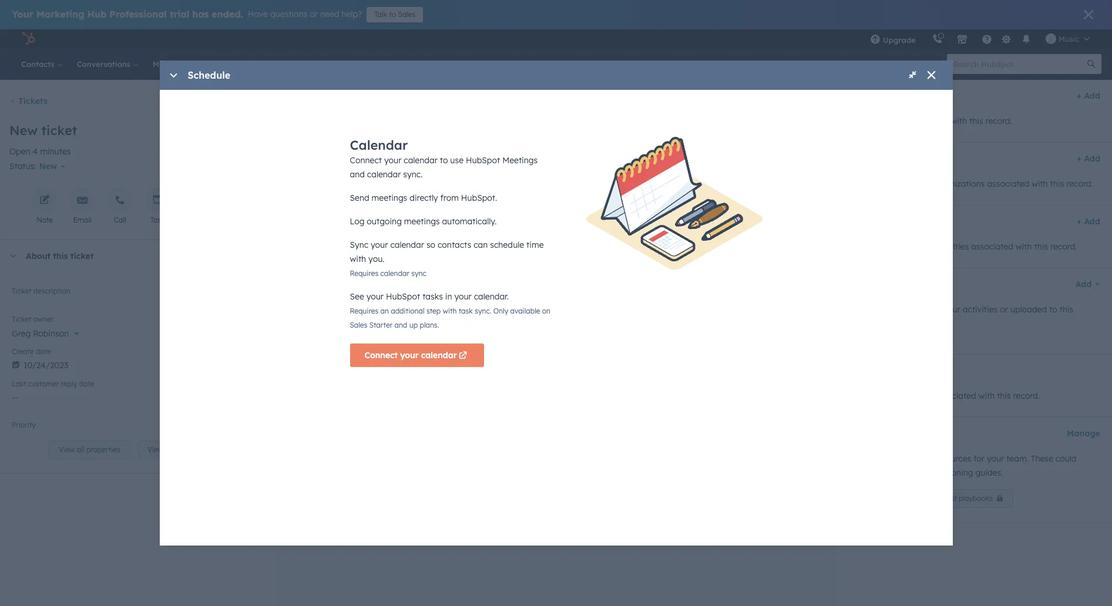 Task type: locate. For each thing, give the bounding box(es) containing it.
the inside see the files attached to your activities or uploaded to this record.
[[863, 304, 876, 315]]

1 horizontal spatial greg
[[309, 276, 329, 286]]

1 navigation from the top
[[287, 89, 429, 119]]

date right reply
[[79, 380, 94, 389]]

see left conversations
[[847, 391, 861, 401]]

robinson down ticket activity
[[331, 276, 369, 286]]

ticket for ticket activity
[[309, 259, 334, 270]]

2 + add button from the top
[[1077, 152, 1101, 166]]

or down sales
[[920, 468, 928, 478]]

call
[[876, 468, 890, 478]]

1 horizontal spatial 2023
[[747, 260, 763, 269]]

add for see the businesses or organizations associated with this record.
[[1084, 153, 1101, 164]]

notes
[[354, 162, 377, 173]]

greg robinson button
[[12, 322, 266, 342]]

1 vertical spatial navigation
[[287, 153, 583, 182]]

2 + add from the top
[[1077, 153, 1101, 164]]

greg robinson button down ticket activity
[[309, 274, 369, 288]]

the for files
[[863, 304, 876, 315]]

calls
[[449, 162, 467, 173]]

associated right organizations
[[987, 179, 1030, 189]]

1 vertical spatial ticket
[[12, 287, 31, 296]]

filter activity (10/17)
[[328, 198, 415, 209]]

tickets link
[[9, 96, 47, 106]]

contacts (0)
[[861, 90, 911, 101]]

settings image
[[1001, 34, 1012, 45]]

contacts (0) button
[[835, 80, 1072, 112]]

or left need
[[310, 9, 318, 19]]

see left files
[[847, 304, 861, 315]]

4:02
[[774, 260, 788, 269]]

0 horizontal spatial greg
[[12, 329, 31, 339]]

ticket left description
[[12, 287, 31, 296]]

all users
[[437, 198, 472, 209]]

contacts
[[861, 90, 897, 101]]

note
[[37, 216, 53, 225]]

your inside see the files attached to your activities or uploaded to this record.
[[943, 304, 961, 315]]

greg robinson down owner at left bottom
[[12, 329, 69, 339]]

+ add button for see the businesses or organizations associated with this record.
[[1077, 152, 1101, 166]]

1 vertical spatial 2023
[[747, 260, 763, 269]]

ticket
[[41, 122, 77, 139], [71, 251, 94, 262], [400, 276, 422, 286], [326, 314, 348, 325]]

attached
[[896, 304, 931, 315]]

these
[[1031, 454, 1054, 464]]

the right track
[[870, 242, 882, 252]]

0 vertical spatial ticket
[[309, 259, 334, 270]]

1 vertical spatial new
[[39, 161, 57, 172]]

2 vertical spatial robinson
[[33, 329, 69, 339]]

menu item
[[924, 29, 927, 48]]

ticket left was
[[326, 314, 348, 325]]

by
[[400, 314, 409, 325]]

ticket inside october 2023 feed
[[309, 259, 334, 270]]

ticket for ticket owner
[[12, 315, 31, 324]]

0 vertical spatial + add button
[[1077, 89, 1101, 103]]

1 vertical spatial greg robinson
[[12, 329, 69, 339]]

1 horizontal spatial greg robinson
[[309, 276, 369, 286]]

greg robinson inside popup button
[[12, 329, 69, 339]]

navigation up "search activities" search box on the top left
[[287, 89, 429, 119]]

2 see from the top
[[847, 179, 861, 189]]

the
[[863, 116, 876, 126], [863, 179, 876, 189], [870, 242, 882, 252], [863, 304, 876, 315], [863, 391, 876, 401]]

hub
[[87, 8, 107, 20]]

activity inside ticket activity element
[[336, 259, 367, 270]]

manage
[[1067, 428, 1101, 439]]

pm
[[790, 260, 800, 269]]

0 horizontal spatial greg robinson
[[12, 329, 69, 339]]

email image
[[77, 195, 88, 206]]

3 + add from the top
[[1077, 216, 1101, 227]]

businesses
[[878, 179, 920, 189]]

2 vertical spatial + add
[[1077, 216, 1101, 227]]

navigation up all
[[287, 153, 583, 182]]

build a library of sales resources for your team. these could include call scripts or positioning guides.
[[847, 454, 1077, 478]]

status:
[[9, 161, 36, 172]]

record. inside see the files attached to your activities or uploaded to this record.
[[847, 318, 873, 329]]

greg inside button
[[309, 276, 329, 286]]

robinson inside popup button
[[33, 329, 69, 339]]

ticket activity
[[309, 259, 367, 270]]

new for new ticket
[[9, 122, 38, 139]]

hubspot image
[[21, 32, 35, 46]]

greg right by
[[411, 314, 431, 325]]

4 see from the top
[[847, 391, 861, 401]]

or right activities
[[1000, 304, 1008, 315]]

2 view from the left
[[147, 446, 163, 454]]

greg robinson inside ticket activity element
[[309, 276, 369, 286]]

ended.
[[212, 8, 243, 20]]

2023 left the at
[[747, 260, 763, 269]]

robinson down owner at left bottom
[[33, 329, 69, 339]]

help button
[[977, 29, 997, 48]]

1 vertical spatial date
[[79, 380, 94, 389]]

activity right filter
[[352, 198, 384, 209]]

all users button
[[429, 192, 487, 215]]

greg down ticket activity
[[309, 276, 329, 286]]

ticket
[[309, 259, 334, 270], [12, 287, 31, 296], [12, 315, 31, 324]]

of
[[903, 454, 911, 464]]

2 navigation from the top
[[287, 153, 583, 182]]

see
[[847, 116, 861, 126], [847, 179, 861, 189], [847, 304, 861, 315], [847, 391, 861, 401]]

associated right opportunities
[[971, 242, 1014, 252]]

description
[[33, 287, 70, 296]]

history
[[196, 446, 219, 454]]

the for revenue
[[870, 242, 882, 252]]

3 see from the top
[[847, 304, 861, 315]]

team.
[[1007, 454, 1029, 464]]

greg robinson image
[[1046, 33, 1056, 44]]

1 + add button from the top
[[1077, 89, 1101, 103]]

new inside popup button
[[39, 161, 57, 172]]

new up open
[[9, 122, 38, 139]]

+ add button for see the people associated with this record.
[[1077, 89, 1101, 103]]

meetings
[[536, 162, 571, 173]]

with
[[951, 116, 967, 126], [1032, 179, 1048, 189], [1016, 242, 1032, 252], [979, 391, 995, 401]]

view left 'all'
[[59, 446, 75, 454]]

to right moved
[[424, 276, 434, 286]]

view all properties
[[59, 446, 120, 454]]

1 horizontal spatial date
[[79, 380, 94, 389]]

calls button
[[437, 153, 479, 182]]

1 vertical spatial greg robinson button
[[411, 313, 472, 327]]

this
[[970, 116, 983, 126], [1051, 179, 1064, 189], [1035, 242, 1048, 252], [53, 251, 68, 262], [1060, 304, 1074, 315], [997, 391, 1011, 401]]

robinson
[[331, 276, 369, 286], [434, 314, 472, 325], [33, 329, 69, 339]]

1 vertical spatial +
[[1077, 153, 1082, 164]]

+ add for see the businesses or organizations associated with this record.
[[1077, 153, 1101, 164]]

0 vertical spatial greg robinson
[[309, 276, 369, 286]]

caret image
[[9, 255, 16, 258]]

1 vertical spatial greg
[[411, 314, 431, 325]]

ticket right moved
[[400, 276, 422, 286]]

conversations
[[878, 391, 932, 401]]

the for conversations
[[863, 391, 876, 401]]

expand dialog image
[[908, 71, 918, 81]]

2 vertical spatial greg
[[12, 329, 31, 339]]

ticket inside ticket activity element
[[400, 276, 422, 286]]

0 vertical spatial greg
[[309, 276, 329, 286]]

robinson right by
[[434, 314, 472, 325]]

0 vertical spatial activity
[[352, 198, 384, 209]]

add for track the revenue opportunities associated with this record.
[[1084, 216, 1101, 227]]

resources
[[934, 454, 971, 464]]

this
[[309, 314, 324, 325]]

files
[[878, 304, 893, 315]]

0 horizontal spatial greg robinson button
[[309, 274, 369, 288]]

0 vertical spatial +
[[1077, 90, 1082, 101]]

2 vertical spatial + add button
[[1077, 214, 1101, 229]]

include
[[847, 468, 874, 478]]

0 vertical spatial new
[[9, 122, 38, 139]]

add button
[[1068, 273, 1101, 296]]

all
[[437, 198, 448, 209]]

last
[[12, 380, 26, 389]]

oct 24, 2023 at 4:02 pm edt
[[721, 260, 815, 269]]

greg up create
[[12, 329, 31, 339]]

activity down october 2023
[[336, 259, 367, 270]]

or
[[310, 9, 318, 19], [922, 179, 930, 189], [1000, 304, 1008, 315], [920, 468, 928, 478]]

your
[[943, 304, 961, 315], [987, 454, 1004, 464]]

track the revenue opportunities associated with this record.
[[847, 242, 1077, 252]]

1 vertical spatial your
[[987, 454, 1004, 464]]

or right businesses
[[922, 179, 930, 189]]

has
[[192, 8, 209, 20]]

0 vertical spatial + add
[[1077, 90, 1101, 101]]

talk to sales
[[374, 10, 416, 19]]

0 horizontal spatial robinson
[[33, 329, 69, 339]]

your up guides.
[[987, 454, 1004, 464]]

the left conversations
[[863, 391, 876, 401]]

see inside see the files attached to your activities or uploaded to this record.
[[847, 304, 861, 315]]

1 vertical spatial + add button
[[1077, 152, 1101, 166]]

could
[[1056, 454, 1077, 464]]

0 vertical spatial your
[[943, 304, 961, 315]]

+ add button
[[1077, 89, 1101, 103], [1077, 152, 1101, 166], [1077, 214, 1101, 229]]

0 vertical spatial greg robinson button
[[309, 274, 369, 288]]

ticket up minutes at the left top
[[41, 122, 77, 139]]

greg
[[309, 276, 329, 286], [411, 314, 431, 325], [12, 329, 31, 339]]

marketplaces image
[[957, 35, 968, 45]]

1 vertical spatial robinson
[[434, 314, 472, 325]]

people
[[878, 116, 904, 126]]

1 vertical spatial + add
[[1077, 153, 1101, 164]]

menu
[[862, 29, 1098, 48]]

1 view from the left
[[59, 446, 75, 454]]

2 vertical spatial ticket
[[12, 315, 31, 324]]

2 + from the top
[[1077, 153, 1082, 164]]

Last customer reply date text field
[[12, 387, 266, 406]]

add inside popup button
[[1076, 279, 1092, 290]]

created
[[368, 314, 397, 325]]

see left businesses
[[847, 179, 861, 189]]

1 see from the top
[[847, 116, 861, 126]]

1 + from the top
[[1077, 90, 1082, 101]]

record.
[[986, 116, 1012, 126], [1067, 179, 1093, 189], [1051, 242, 1077, 252], [847, 318, 873, 329], [1013, 391, 1040, 401]]

notes button
[[342, 153, 388, 182]]

activities
[[963, 304, 998, 315]]

navigation containing notes
[[287, 153, 583, 182]]

0 vertical spatial 2023
[[329, 226, 350, 237]]

the left businesses
[[863, 179, 876, 189]]

2 horizontal spatial greg
[[411, 314, 431, 325]]

new ticket
[[9, 122, 77, 139]]

sales
[[913, 454, 932, 464]]

music
[[1059, 34, 1079, 43]]

+ add for see the people associated with this record.
[[1077, 90, 1101, 101]]

navigation
[[287, 89, 429, 119], [287, 153, 583, 182]]

the left files
[[863, 304, 876, 315]]

ticket down october 2023
[[309, 259, 334, 270]]

1 horizontal spatial new
[[39, 161, 57, 172]]

close dialog image
[[927, 71, 936, 81]]

library
[[876, 454, 900, 464]]

see down contacts
[[847, 116, 861, 126]]

october
[[290, 226, 326, 237]]

ticket left owner at left bottom
[[12, 315, 31, 324]]

2023 down filter
[[329, 226, 350, 237]]

date right create
[[36, 347, 51, 356]]

activity for filter
[[352, 198, 384, 209]]

playbooks
[[959, 494, 993, 503]]

have
[[248, 9, 268, 19]]

new down minutes at the left top
[[39, 161, 57, 172]]

ticket down email
[[71, 251, 94, 262]]

(10/17)
[[386, 198, 415, 209]]

+ add button for track the revenue opportunities associated with this record.
[[1077, 214, 1101, 229]]

users
[[450, 198, 472, 209]]

2 vertical spatial +
[[1077, 216, 1082, 227]]

1 horizontal spatial robinson
[[331, 276, 369, 286]]

3 + add button from the top
[[1077, 214, 1101, 229]]

0 horizontal spatial your
[[943, 304, 961, 315]]

see the businesses or organizations associated with this record.
[[847, 179, 1093, 189]]

1 + add from the top
[[1077, 90, 1101, 101]]

0 vertical spatial robinson
[[331, 276, 369, 286]]

0 vertical spatial date
[[36, 347, 51, 356]]

2 horizontal spatial robinson
[[434, 314, 472, 325]]

greg robinson down ticket activity
[[309, 276, 369, 286]]

to inside ticket activity element
[[424, 276, 434, 286]]

see the files attached to your activities or uploaded to this record.
[[847, 304, 1074, 329]]

1 vertical spatial activity
[[336, 259, 367, 270]]

emails button
[[388, 153, 437, 182]]

0 horizontal spatial new
[[9, 122, 38, 139]]

at
[[765, 260, 772, 269]]

associated
[[906, 116, 949, 126], [987, 179, 1030, 189], [971, 242, 1014, 252], [934, 391, 976, 401]]

+ add
[[1077, 90, 1101, 101], [1077, 153, 1101, 164], [1077, 216, 1101, 227]]

schedule
[[188, 69, 230, 81]]

1 horizontal spatial greg robinson button
[[411, 313, 472, 327]]

1 horizontal spatial view
[[147, 446, 163, 454]]

the left people
[[863, 116, 876, 126]]

property
[[165, 446, 194, 454]]

1 horizontal spatial your
[[987, 454, 1004, 464]]

meetings button
[[524, 153, 583, 182]]

see for see the people associated with this record.
[[847, 116, 861, 126]]

to right talk
[[389, 10, 396, 19]]

0 horizontal spatial view
[[59, 446, 75, 454]]

your left activities
[[943, 304, 961, 315]]

greg robinson button right by
[[411, 313, 472, 327]]

ticket inside about this ticket "dropdown button"
[[71, 251, 94, 262]]

view left property
[[147, 446, 163, 454]]

3 + from the top
[[1077, 216, 1082, 227]]

Ticket description text field
[[12, 285, 266, 309]]

0 vertical spatial navigation
[[287, 89, 429, 119]]

calling icon button
[[928, 31, 948, 46]]



Task type: vqa. For each thing, say whether or not it's contained in the screenshot.
top Overall rating meter
no



Task type: describe. For each thing, give the bounding box(es) containing it.
emails
[[400, 162, 426, 173]]

+ for see the businesses or organizations associated with this record.
[[1077, 153, 1082, 164]]

Search HubSpot search field
[[947, 54, 1091, 74]]

open 4 minutes
[[9, 146, 71, 157]]

create
[[12, 347, 34, 356]]

add playbooks
[[944, 494, 993, 503]]

minutes
[[40, 146, 71, 157]]

ticket description
[[12, 287, 70, 296]]

tickets
[[18, 96, 47, 106]]

about
[[26, 251, 51, 262]]

Search activities search field
[[287, 128, 396, 151]]

upgrade
[[883, 35, 916, 45]]

october 2023 feed
[[278, 118, 834, 350]]

see for see the conversations associated with this record.
[[847, 391, 861, 401]]

help?
[[342, 9, 362, 19]]

new button
[[36, 159, 73, 174]]

0 horizontal spatial 2023
[[329, 226, 350, 237]]

marketing
[[36, 8, 84, 20]]

view for view all properties
[[59, 446, 75, 454]]

view all properties link
[[49, 441, 130, 460]]

email
[[73, 216, 92, 225]]

see for see the businesses or organizations associated with this record.
[[847, 179, 861, 189]]

positioning
[[930, 468, 973, 478]]

some activities may be collapsed to hide extra information. these buttons are used to expand or collapse the activities. image
[[805, 138, 810, 143]]

customer
[[28, 380, 59, 389]]

notifications image
[[1021, 35, 1032, 45]]

track
[[847, 242, 867, 252]]

(0)
[[900, 90, 911, 101]]

2023 inside ticket activity element
[[747, 260, 763, 269]]

settings link
[[999, 33, 1014, 45]]

uploaded
[[1011, 304, 1047, 315]]

note image
[[39, 195, 50, 206]]

notifications button
[[1016, 29, 1036, 48]]

greg inside popup button
[[12, 329, 31, 339]]

search image
[[1088, 60, 1096, 68]]

call
[[114, 216, 126, 225]]

the for businesses
[[863, 179, 876, 189]]

navigation inside october 2023 feed
[[287, 153, 583, 182]]

0 horizontal spatial date
[[36, 347, 51, 356]]

new for new
[[39, 161, 57, 172]]

revenue
[[884, 242, 915, 252]]

your marketing hub professional trial has ended. have questions or need help?
[[12, 8, 362, 20]]

your
[[12, 8, 33, 20]]

scripts
[[892, 468, 918, 478]]

owner
[[33, 315, 54, 324]]

see the conversations associated with this record.
[[847, 391, 1040, 401]]

to right attached
[[933, 304, 941, 315]]

task
[[150, 216, 165, 225]]

sales
[[398, 10, 416, 19]]

properties
[[86, 446, 120, 454]]

+ for track the revenue opportunities associated with this record.
[[1077, 216, 1082, 227]]

4
[[33, 146, 38, 157]]

search button
[[1082, 54, 1102, 74]]

professional
[[109, 8, 167, 20]]

this inside see the files attached to your activities or uploaded to this record.
[[1060, 304, 1074, 315]]

for
[[974, 454, 985, 464]]

associated right conversations
[[934, 391, 976, 401]]

or inside build a library of sales resources for your team. these could include call scripts or positioning guides.
[[920, 468, 928, 478]]

add playbooks button
[[934, 489, 1014, 508]]

to inside button
[[389, 10, 396, 19]]

to right uploaded
[[1049, 304, 1058, 315]]

minimize dialog image
[[169, 71, 178, 81]]

or inside see the files attached to your activities or uploaded to this record.
[[1000, 304, 1008, 315]]

october 2023
[[290, 226, 350, 237]]

ticket for ticket description
[[12, 287, 31, 296]]

filter
[[328, 198, 350, 209]]

or inside your marketing hub professional trial has ended. have questions or need help?
[[310, 9, 318, 19]]

this inside "dropdown button"
[[53, 251, 68, 262]]

help image
[[982, 35, 992, 45]]

view property history
[[147, 446, 219, 454]]

greg robinson button inside ticket activity element
[[309, 274, 369, 288]]

calling icon image
[[932, 34, 943, 45]]

talk to sales button
[[367, 7, 423, 22]]

view for view property history
[[147, 446, 163, 454]]

the for people
[[863, 116, 876, 126]]

this ticket was created by greg robinson
[[309, 314, 472, 325]]

see the people associated with this record.
[[847, 116, 1012, 126]]

ticket activity element
[[287, 248, 825, 299]]

was
[[350, 314, 365, 325]]

associated down (0)
[[906, 116, 949, 126]]

music button
[[1039, 29, 1097, 48]]

edt
[[802, 260, 815, 269]]

+ add for track the revenue opportunities associated with this record.
[[1077, 216, 1101, 227]]

your inside build a library of sales resources for your team. these could include call scripts or positioning guides.
[[987, 454, 1004, 464]]

tasks button
[[479, 153, 524, 182]]

trial
[[170, 8, 189, 20]]

view property history link
[[137, 441, 229, 460]]

about this ticket
[[26, 251, 94, 262]]

see for see the files attached to your activities or uploaded to this record.
[[847, 304, 861, 315]]

Create date text field
[[12, 355, 266, 373]]

task image
[[152, 195, 163, 206]]

robinson inside ticket activity element
[[331, 276, 369, 286]]

create date
[[12, 347, 51, 356]]

talk
[[374, 10, 387, 19]]

upgrade image
[[870, 35, 881, 45]]

organizations
[[932, 179, 985, 189]]

menu containing music
[[862, 29, 1098, 48]]

tasks
[[491, 162, 512, 173]]

build
[[847, 454, 866, 464]]

need
[[320, 9, 339, 19]]

a
[[868, 454, 873, 464]]

24,
[[735, 260, 745, 269]]

+ for see the people associated with this record.
[[1077, 90, 1082, 101]]

opportunities
[[917, 242, 969, 252]]

close image
[[1084, 10, 1094, 19]]

marketplaces button
[[950, 29, 975, 48]]

moved
[[372, 276, 398, 286]]

add for see the people associated with this record.
[[1084, 90, 1101, 101]]

activity for ticket
[[336, 259, 367, 270]]

manage link
[[1067, 427, 1101, 441]]

call image
[[115, 195, 125, 206]]

last customer reply date
[[12, 380, 94, 389]]



